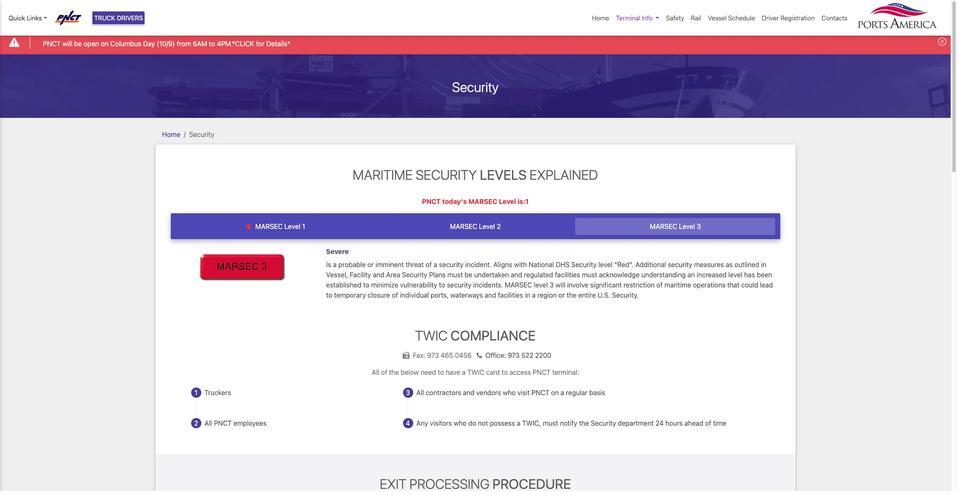 Task type: locate. For each thing, give the bounding box(es) containing it.
security up plans
[[439, 261, 464, 268]]

pnct left employees
[[214, 420, 232, 427]]

twic up fax: 973 465 0456
[[416, 327, 448, 343]]

safety link
[[663, 10, 688, 26]]

in
[[762, 261, 767, 268], [525, 291, 531, 299]]

2 vertical spatial 3
[[406, 389, 410, 397]]

1 horizontal spatial on
[[552, 389, 559, 397]]

or right region
[[559, 291, 565, 299]]

or
[[368, 261, 374, 268], [559, 291, 565, 299]]

to
[[209, 40, 215, 47], [364, 281, 370, 289], [439, 281, 446, 289], [326, 291, 333, 299], [438, 369, 444, 376], [502, 369, 508, 376]]

3 up measures
[[697, 223, 702, 230]]

2 horizontal spatial must
[[582, 271, 598, 279]]

2 left all pnct employees
[[194, 420, 198, 427]]

all left the below
[[372, 369, 380, 376]]

0 horizontal spatial home link
[[162, 131, 181, 138]]

security
[[439, 261, 464, 268], [668, 261, 693, 268], [447, 281, 472, 289]]

0 horizontal spatial level
[[534, 281, 548, 289]]

of left the below
[[381, 369, 388, 376]]

2 horizontal spatial level
[[729, 271, 743, 279]]

to inside alert
[[209, 40, 215, 47]]

marsec level 3 link
[[576, 218, 776, 235]]

0 horizontal spatial who
[[454, 420, 467, 427]]

compliance
[[451, 327, 536, 343]]

and
[[373, 271, 385, 279], [511, 271, 523, 279], [485, 291, 497, 299], [463, 389, 475, 397]]

the right notify
[[580, 420, 590, 427]]

1 vertical spatial all
[[417, 389, 424, 397]]

have
[[446, 369, 461, 376]]

tab list
[[171, 213, 781, 239]]

will up region
[[556, 281, 566, 289]]

to right 6am
[[209, 40, 215, 47]]

and left vendors
[[463, 389, 475, 397]]

and up minimize
[[373, 271, 385, 279]]

973 for office:
[[508, 352, 520, 359]]

0 horizontal spatial must
[[448, 271, 463, 279]]

who left visit
[[503, 389, 516, 397]]

1 vertical spatial the
[[389, 369, 399, 376]]

on right open
[[101, 40, 109, 47]]

973 right fax:
[[428, 352, 439, 359]]

must right plans
[[448, 271, 463, 279]]

0 horizontal spatial 3
[[406, 389, 410, 397]]

0 vertical spatial be
[[74, 40, 82, 47]]

1 horizontal spatial all
[[372, 369, 380, 376]]

(10/9)
[[157, 40, 175, 47]]

0 horizontal spatial will
[[63, 40, 72, 47]]

1 vertical spatial 3
[[550, 281, 554, 289]]

0 vertical spatial 1
[[302, 223, 305, 230]]

today's
[[443, 198, 467, 205]]

on inside alert
[[101, 40, 109, 47]]

0 vertical spatial in
[[762, 261, 767, 268]]

0 vertical spatial 3
[[697, 223, 702, 230]]

0 horizontal spatial facilities
[[498, 291, 524, 299]]

level up acknowledge
[[599, 261, 613, 268]]

1 vertical spatial be
[[465, 271, 473, 279]]

1 vertical spatial 2
[[194, 420, 198, 427]]

973
[[428, 352, 439, 359], [508, 352, 520, 359]]

3 up region
[[550, 281, 554, 289]]

"red".
[[615, 261, 634, 268]]

4pm.*click
[[217, 40, 255, 47]]

home
[[593, 14, 610, 22], [162, 131, 181, 138]]

employees
[[234, 420, 267, 427]]

0 horizontal spatial twic
[[416, 327, 448, 343]]

all for all of the below need to have a twic card to access pnct terminal:
[[372, 369, 380, 376]]

facilities down incidents.
[[498, 291, 524, 299]]

marsec for marsec level 1
[[256, 223, 283, 230]]

registration
[[781, 14, 816, 22]]

all pnct employees
[[205, 420, 267, 427]]

must left notify
[[543, 420, 559, 427]]

marsec inside marsec level 3 link
[[651, 223, 678, 230]]

marsec inside marsec level 1 link
[[256, 223, 283, 230]]

of left "time"
[[706, 420, 712, 427]]

must
[[448, 271, 463, 279], [582, 271, 598, 279], [543, 420, 559, 427]]

1 horizontal spatial the
[[567, 291, 577, 299]]

1 vertical spatial in
[[525, 291, 531, 299]]

0 horizontal spatial on
[[101, 40, 109, 47]]

a left regular
[[561, 389, 565, 397]]

notify
[[560, 420, 578, 427]]

twic,
[[523, 420, 542, 427]]

all
[[372, 369, 380, 376], [417, 389, 424, 397], [205, 420, 212, 427]]

tab list containing marsec level 1
[[171, 213, 781, 239]]

entire
[[579, 291, 596, 299]]

1 973 from the left
[[428, 352, 439, 359]]

0 vertical spatial home link
[[589, 10, 613, 26]]

3 inside tab list
[[697, 223, 702, 230]]

0 vertical spatial the
[[567, 291, 577, 299]]

0 vertical spatial on
[[101, 40, 109, 47]]

be down the incident.
[[465, 271, 473, 279]]

in up been
[[762, 261, 767, 268]]

1 horizontal spatial who
[[503, 389, 516, 397]]

contacts link
[[819, 10, 852, 26]]

1 horizontal spatial level
[[599, 261, 613, 268]]

3 inside is a probable or imminent threat of a security incident. aligns with national dhs security level "red". additional security measures as outlined in vessel, facility and area security plans must be undertaken and regulated facilities must acknowledge understanding an increased level has been established to minimize vulnerability to security incidents. marsec level 3 will involve significant restriction of maritime operations that could lead to temporary closure of individual ports, waterways and facilities in a region or the entire u.s. security.
[[550, 281, 554, 289]]

is
[[326, 261, 332, 268]]

or up facility
[[368, 261, 374, 268]]

0 horizontal spatial be
[[74, 40, 82, 47]]

home link
[[589, 10, 613, 26], [162, 131, 181, 138]]

who left 'do'
[[454, 420, 467, 427]]

who
[[503, 389, 516, 397], [454, 420, 467, 427]]

pnct will be open on columbus day (10/9) from 6am to 4pm.*click for details*
[[43, 40, 291, 47]]

0 vertical spatial who
[[503, 389, 516, 397]]

level down regulated
[[534, 281, 548, 289]]

probable
[[339, 261, 366, 268]]

marsec level 3
[[651, 223, 702, 230]]

vulnerability
[[400, 281, 438, 289]]

973 left 522
[[508, 352, 520, 359]]

1 vertical spatial twic
[[468, 369, 485, 376]]

1 horizontal spatial facilities
[[555, 271, 581, 279]]

vendors
[[477, 389, 501, 397]]

explained
[[530, 167, 599, 183]]

will left open
[[63, 40, 72, 47]]

marsec inside "marsec level 2" link
[[450, 223, 478, 230]]

2
[[497, 223, 501, 230], [194, 420, 198, 427]]

a up plans
[[434, 261, 438, 268]]

0 vertical spatial will
[[63, 40, 72, 47]]

aligns
[[494, 261, 513, 268]]

be inside is a probable or imminent threat of a security incident. aligns with national dhs security level "red". additional security measures as outlined in vessel, facility and area security plans must be undertaken and regulated facilities must acknowledge understanding an increased level has been established to minimize vulnerability to security incidents. marsec level 3 will involve significant restriction of maritime operations that could lead to temporary closure of individual ports, waterways and facilities in a region or the entire u.s. security.
[[465, 271, 473, 279]]

on left regular
[[552, 389, 559, 397]]

office:
[[486, 352, 507, 359]]

a left twic,
[[517, 420, 521, 427]]

2200
[[536, 352, 552, 359]]

ports,
[[431, 291, 449, 299]]

be left open
[[74, 40, 82, 47]]

2 down pnct today's marsec level is:1
[[497, 223, 501, 230]]

marsec
[[469, 198, 498, 205], [256, 223, 283, 230], [450, 223, 478, 230], [651, 223, 678, 230], [505, 281, 533, 289]]

1 vertical spatial facilities
[[498, 291, 524, 299]]

level up that
[[729, 271, 743, 279]]

0 vertical spatial 2
[[497, 223, 501, 230]]

twic left card
[[468, 369, 485, 376]]

all for all pnct employees
[[205, 420, 212, 427]]

0 horizontal spatial all
[[205, 420, 212, 427]]

on
[[101, 40, 109, 47], [552, 389, 559, 397]]

be
[[74, 40, 82, 47], [465, 271, 473, 279]]

1 horizontal spatial 1
[[302, 223, 305, 230]]

0 vertical spatial facilities
[[555, 271, 581, 279]]

will inside alert
[[63, 40, 72, 47]]

1 vertical spatial or
[[559, 291, 565, 299]]

regulated
[[524, 271, 554, 279]]

of
[[426, 261, 432, 268], [657, 281, 663, 289], [392, 291, 398, 299], [381, 369, 388, 376], [706, 420, 712, 427]]

understanding
[[642, 271, 686, 279]]

facilities down 'dhs' in the bottom right of the page
[[555, 271, 581, 279]]

0 vertical spatial all
[[372, 369, 380, 376]]

1 horizontal spatial home
[[593, 14, 610, 22]]

1 horizontal spatial 3
[[550, 281, 554, 289]]

hours
[[666, 420, 683, 427]]

marsec inside is a probable or imminent threat of a security incident. aligns with national dhs security level "red". additional security measures as outlined in vessel, facility and area security plans must be undertaken and regulated facilities must acknowledge understanding an increased level has been established to minimize vulnerability to security incidents. marsec level 3 will involve significant restriction of maritime operations that could lead to temporary closure of individual ports, waterways and facilities in a region or the entire u.s. security.
[[505, 281, 533, 289]]

the down involve
[[567, 291, 577, 299]]

1 horizontal spatial be
[[465, 271, 473, 279]]

pnct today's marsec level is:1
[[422, 198, 529, 205]]

all down truckers
[[205, 420, 212, 427]]

level
[[599, 261, 613, 268], [729, 271, 743, 279], [534, 281, 548, 289]]

0 vertical spatial level
[[599, 261, 613, 268]]

1 horizontal spatial 973
[[508, 352, 520, 359]]

visitors
[[430, 420, 452, 427]]

2 horizontal spatial all
[[417, 389, 424, 397]]

office: 973 522 2200 link
[[474, 352, 552, 359]]

pnct down 'quick links' link
[[43, 40, 61, 47]]

dhs
[[556, 261, 570, 268]]

of up plans
[[426, 261, 432, 268]]

maritime security levels explained
[[353, 167, 599, 183]]

truck drivers
[[94, 14, 143, 22]]

2 horizontal spatial 3
[[697, 223, 702, 230]]

driver registration
[[763, 14, 816, 22]]

level for marsec level 2
[[480, 223, 496, 230]]

minimize
[[372, 281, 399, 289]]

1 vertical spatial 1
[[195, 389, 198, 397]]

1 vertical spatial home
[[162, 131, 181, 138]]

vessel schedule link
[[705, 10, 759, 26]]

0 horizontal spatial or
[[368, 261, 374, 268]]

3 down the below
[[406, 389, 410, 397]]

individual
[[400, 291, 429, 299]]

24
[[656, 420, 664, 427]]

and down with
[[511, 271, 523, 279]]

incident.
[[466, 261, 492, 268]]

0 horizontal spatial 1
[[195, 389, 198, 397]]

a
[[333, 261, 337, 268], [434, 261, 438, 268], [533, 291, 536, 299], [462, 369, 466, 376], [561, 389, 565, 397], [517, 420, 521, 427]]

0 horizontal spatial in
[[525, 291, 531, 299]]

plans
[[430, 271, 446, 279]]

must up involve
[[582, 271, 598, 279]]

0 vertical spatial home
[[593, 14, 610, 22]]

will
[[63, 40, 72, 47], [556, 281, 566, 289]]

1 vertical spatial will
[[556, 281, 566, 289]]

1 horizontal spatial will
[[556, 281, 566, 289]]

2 horizontal spatial the
[[580, 420, 590, 427]]

marsec level 1 link
[[176, 218, 376, 235]]

the left the below
[[389, 369, 399, 376]]

1 horizontal spatial 2
[[497, 223, 501, 230]]

in left region
[[525, 291, 531, 299]]

the
[[567, 291, 577, 299], [389, 369, 399, 376], [580, 420, 590, 427]]

driver registration link
[[759, 10, 819, 26]]

vessel schedule
[[709, 14, 756, 22]]

all down need on the left
[[417, 389, 424, 397]]

1 horizontal spatial twic
[[468, 369, 485, 376]]

quick links
[[8, 14, 42, 22]]

2 973 from the left
[[508, 352, 520, 359]]

0 horizontal spatial 973
[[428, 352, 439, 359]]

to down facility
[[364, 281, 370, 289]]

truck
[[94, 14, 115, 22]]

0 vertical spatial or
[[368, 261, 374, 268]]

all contractors and vendors who visit pnct on a regular basis
[[417, 389, 606, 397]]

1 horizontal spatial or
[[559, 291, 565, 299]]

with
[[515, 261, 527, 268]]

2 vertical spatial level
[[534, 281, 548, 289]]

pnct right visit
[[532, 389, 550, 397]]

pnct
[[43, 40, 61, 47], [422, 198, 441, 205], [533, 369, 551, 376], [532, 389, 550, 397], [214, 420, 232, 427]]

2 vertical spatial all
[[205, 420, 212, 427]]



Task type: vqa. For each thing, say whether or not it's contained in the screenshot.
Complex
no



Task type: describe. For each thing, give the bounding box(es) containing it.
1 horizontal spatial in
[[762, 261, 767, 268]]

an
[[688, 271, 696, 279]]

to down established
[[326, 291, 333, 299]]

details*
[[267, 40, 291, 47]]

facility
[[350, 271, 371, 279]]

is:1
[[518, 198, 529, 205]]

links
[[27, 14, 42, 22]]

area
[[386, 271, 401, 279]]

0 horizontal spatial the
[[389, 369, 399, 376]]

1 vertical spatial who
[[454, 420, 467, 427]]

to right card
[[502, 369, 508, 376]]

from
[[177, 40, 191, 47]]

1 horizontal spatial home link
[[589, 10, 613, 26]]

6am
[[193, 40, 207, 47]]

quick links link
[[8, 13, 47, 23]]

do
[[469, 420, 477, 427]]

fax:
[[413, 352, 426, 359]]

severe
[[326, 248, 349, 256]]

undertaken
[[475, 271, 509, 279]]

all of the below need to have a twic card to access pnct terminal:
[[372, 369, 580, 376]]

as
[[726, 261, 733, 268]]

is a probable or imminent threat of a security incident. aligns with national dhs security level "red". additional security measures as outlined in vessel, facility and area security plans must be undertaken and regulated facilities must acknowledge understanding an increased level has been established to minimize vulnerability to security incidents. marsec level 3 will involve significant restriction of maritime operations that could lead to temporary closure of individual ports, waterways and facilities in a region or the entire u.s. security.
[[326, 261, 774, 299]]

lead
[[761, 281, 774, 289]]

of down understanding
[[657, 281, 663, 289]]

0 horizontal spatial home
[[162, 131, 181, 138]]

all for all contractors and vendors who visit pnct on a regular basis
[[417, 389, 424, 397]]

a left region
[[533, 291, 536, 299]]

levels
[[480, 167, 527, 183]]

level for marsec level 1
[[285, 223, 301, 230]]

security up the waterways
[[447, 281, 472, 289]]

department
[[618, 420, 654, 427]]

any
[[417, 420, 429, 427]]

truckers
[[205, 389, 231, 397]]

could
[[742, 281, 759, 289]]

and down incidents.
[[485, 291, 497, 299]]

a right have
[[462, 369, 466, 376]]

a right the is
[[333, 261, 337, 268]]

measures
[[695, 261, 725, 268]]

phone image
[[474, 352, 486, 359]]

national
[[529, 261, 554, 268]]

marsec level 2
[[450, 223, 501, 230]]

established
[[326, 281, 362, 289]]

info
[[643, 14, 653, 22]]

imminent
[[376, 261, 404, 268]]

contractors
[[426, 389, 462, 397]]

for
[[256, 40, 265, 47]]

maritime
[[665, 281, 692, 289]]

marsec for marsec level 3
[[651, 223, 678, 230]]

significant
[[591, 281, 622, 289]]

closure
[[368, 291, 390, 299]]

driver
[[763, 14, 780, 22]]

to left have
[[438, 369, 444, 376]]

maritime
[[353, 167, 413, 183]]

security.
[[613, 291, 639, 299]]

marsec for marsec level 2
[[450, 223, 478, 230]]

quick
[[8, 14, 25, 22]]

will inside is a probable or imminent threat of a security incident. aligns with national dhs security level "red". additional security measures as outlined in vessel, facility and area security plans must be undertaken and regulated facilities must acknowledge understanding an increased level has been established to minimize vulnerability to security incidents. marsec level 3 will involve significant restriction of maritime operations that could lead to temporary closure of individual ports, waterways and facilities in a region or the entire u.s. security.
[[556, 281, 566, 289]]

terminal:
[[553, 369, 580, 376]]

close image
[[939, 37, 947, 46]]

522
[[522, 352, 534, 359]]

not
[[478, 420, 488, 427]]

1 vertical spatial on
[[552, 389, 559, 397]]

0456
[[455, 352, 472, 359]]

acknowledge
[[600, 271, 640, 279]]

2 vertical spatial the
[[580, 420, 590, 427]]

card
[[487, 369, 500, 376]]

of down minimize
[[392, 291, 398, 299]]

level for marsec level 3
[[680, 223, 696, 230]]

fax: 973 465 0456
[[413, 352, 474, 359]]

rail link
[[688, 10, 705, 26]]

columbus
[[110, 40, 142, 47]]

increased
[[697, 271, 727, 279]]

973 for fax:
[[428, 352, 439, 359]]

waterways
[[451, 291, 483, 299]]

to up ports,
[[439, 281, 446, 289]]

day
[[143, 40, 155, 47]]

possess
[[490, 420, 515, 427]]

time
[[714, 420, 727, 427]]

truck drivers link
[[93, 11, 145, 24]]

0 vertical spatial twic
[[416, 327, 448, 343]]

terminal info
[[617, 14, 653, 22]]

pnct down 2200 on the bottom of the page
[[533, 369, 551, 376]]

vessel,
[[326, 271, 348, 279]]

2 inside tab list
[[497, 223, 501, 230]]

1 vertical spatial home link
[[162, 131, 181, 138]]

the inside is a probable or imminent threat of a security incident. aligns with national dhs security level "red". additional security measures as outlined in vessel, facility and area security plans must be undertaken and regulated facilities must acknowledge understanding an increased level has been established to minimize vulnerability to security incidents. marsec level 3 will involve significant restriction of maritime operations that could lead to temporary closure of individual ports, waterways and facilities in a region or the entire u.s. security.
[[567, 291, 577, 299]]

1 horizontal spatial must
[[543, 420, 559, 427]]

marsec level 1
[[254, 223, 305, 230]]

1 vertical spatial level
[[729, 271, 743, 279]]

0 horizontal spatial 2
[[194, 420, 198, 427]]

1 inside marsec level 1 link
[[302, 223, 305, 230]]

terminal
[[617, 14, 641, 22]]

below
[[401, 369, 419, 376]]

any visitors who do not possess a twic, must notify the security department 24 hours ahead of time
[[417, 420, 727, 427]]

pnct left today's
[[422, 198, 441, 205]]

pnct inside alert
[[43, 40, 61, 47]]

need
[[421, 369, 436, 376]]

region
[[538, 291, 557, 299]]

rail
[[692, 14, 702, 22]]

marsec level 2 link
[[376, 218, 576, 235]]

drivers
[[117, 14, 143, 22]]

465
[[441, 352, 454, 359]]

restriction
[[624, 281, 655, 289]]

ahead
[[685, 420, 704, 427]]

contacts
[[822, 14, 848, 22]]

pnct will be open on columbus day (10/9) from 6am to 4pm.*click for details* alert
[[0, 31, 952, 54]]

visit
[[518, 389, 530, 397]]

terminal info link
[[613, 10, 663, 26]]

vessel
[[709, 14, 727, 22]]

pnct will be open on columbus day (10/9) from 6am to 4pm.*click for details* link
[[43, 38, 291, 49]]

office: 973 522 2200
[[486, 352, 552, 359]]

security up 'an' at the bottom
[[668, 261, 693, 268]]

threat
[[406, 261, 424, 268]]

be inside alert
[[74, 40, 82, 47]]

access
[[510, 369, 531, 376]]

that
[[728, 281, 740, 289]]

schedule
[[729, 14, 756, 22]]

u.s.
[[598, 291, 611, 299]]



